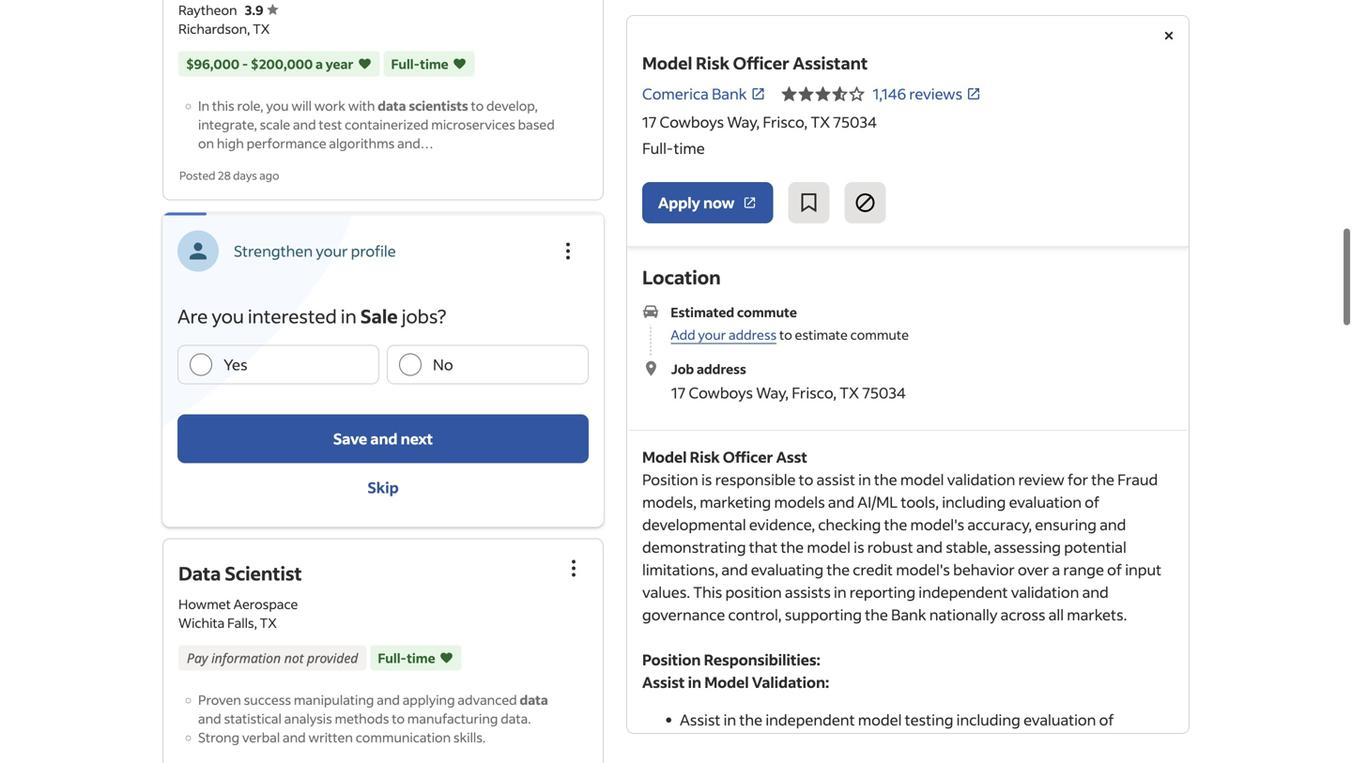 Task type: describe. For each thing, give the bounding box(es) containing it.
0 horizontal spatial a
[[316, 55, 323, 72]]

tx down 3.9 out of five stars rating icon
[[253, 20, 270, 37]]

developmental inside model risk officer asst position is responsible to assist in the model validation review for the fraud models, marketing models and ai/ml tools, including evaluation of developmental evidence, checking the model's accuracy, ensuring and demonstrating that the model is robust and stable, assessing potential limitations, and evaluating the credit model's behavior over a range of input values. this position assists in reporting independent validation and governance control, supporting the bank nationally across all markets.
[[643, 515, 746, 535]]

pay
[[187, 650, 208, 668]]

stable,
[[946, 538, 991, 557]]

job actions for data scientist is collapsed image
[[563, 558, 585, 580]]

jobs?
[[402, 304, 447, 328]]

the left "credit"
[[827, 560, 850, 580]]

and down analysis
[[283, 730, 306, 746]]

full- for bottommost matches your preference icon
[[378, 650, 407, 667]]

matches your preference image
[[357, 54, 372, 73]]

strengthen
[[234, 242, 313, 261]]

save and next button
[[178, 415, 589, 464]]

cowboys inside 'job address 17 cowboys way, frisco, tx 75034'
[[689, 383, 753, 403]]

ensuring
[[1035, 515, 1097, 535]]

proven success manipulating and applying advanced data and statistical analysis methods to manufacturing data. strong verbal and written communication skills.
[[198, 692, 548, 746]]

accuracy,
[[968, 515, 1032, 535]]

comerica
[[643, 84, 709, 103]]

across
[[1001, 605, 1046, 625]]

1 horizontal spatial commute
[[851, 326, 909, 343]]

to inside proven success manipulating and applying advanced data and statistical analysis methods to manufacturing data. strong verbal and written communication skills.
[[392, 711, 405, 728]]

evaluation inside assist in the independent model testing including evaluation of conceptual soundness and developmental evidence.
[[1024, 711, 1097, 730]]

apply now
[[658, 193, 735, 212]]

posted 28 days ago
[[179, 168, 279, 183]]

assessing
[[994, 538, 1062, 557]]

statistical
[[224, 711, 282, 728]]

applying
[[403, 692, 455, 709]]

range
[[1064, 560, 1105, 580]]

integrate,
[[198, 116, 257, 133]]

scientist
[[225, 561, 302, 586]]

including inside assist in the independent model testing including evaluation of conceptual soundness and developmental evidence.
[[957, 711, 1021, 730]]

now
[[704, 193, 735, 212]]

your inside estimated commute add your address to estimate commute
[[698, 326, 726, 343]]

the up evaluating on the right bottom of page
[[781, 538, 804, 557]]

profile
[[351, 242, 396, 261]]

model inside assist in the independent model testing including evaluation of conceptual soundness and developmental evidence.
[[858, 711, 902, 730]]

to inside estimated commute add your address to estimate commute
[[780, 326, 793, 343]]

responsibilities:
[[704, 651, 821, 670]]

data scientist button
[[178, 561, 302, 586]]

conceptual
[[680, 733, 758, 752]]

in this role, you will work with data scientists
[[198, 97, 468, 114]]

1 vertical spatial of
[[1108, 560, 1123, 580]]

containerized
[[345, 116, 429, 133]]

skip
[[368, 478, 399, 497]]

full-time for bottommost matches your preference icon
[[378, 650, 435, 667]]

evaluating
[[751, 560, 824, 580]]

0 horizontal spatial commute
[[737, 304, 797, 321]]

model for model risk officer assistant
[[643, 52, 693, 74]]

responsible
[[715, 470, 796, 489]]

model for model risk officer asst position is responsible to assist in the model validation review for the fraud models, marketing models and ai/ml tools, including evaluation of developmental evidence, checking the model's accuracy, ensuring and demonstrating that the model is robust and stable, assessing potential limitations, and evaluating the credit model's behavior over a range of input values. this position assists in reporting independent validation and governance control, supporting the bank nationally across all markets.
[[643, 448, 687, 467]]

$96,000
[[186, 55, 240, 72]]

and inside "to develop, integrate, scale and test containerized microservices based on high performance algorithms and…"
[[293, 116, 316, 133]]

tx down the 3.6 out of 5 stars image
[[811, 112, 830, 132]]

robust
[[868, 538, 914, 557]]

$96,000 - $200,000 a year
[[186, 55, 354, 72]]

and up potential
[[1100, 515, 1127, 535]]

1 vertical spatial you
[[212, 304, 244, 328]]

0 vertical spatial data
[[378, 97, 406, 114]]

control,
[[728, 605, 782, 625]]

position responsibilities: assist in model validation:
[[643, 651, 830, 692]]

and up position
[[722, 560, 748, 580]]

are you interested in <b>sale</b> jobs? option group
[[178, 345, 589, 385]]

skills.
[[454, 730, 486, 746]]

3.6 out of 5 stars image
[[781, 83, 866, 105]]

algorithms
[[329, 135, 395, 152]]

address inside 'job address 17 cowboys way, frisco, tx 75034'
[[697, 361, 747, 378]]

officer for assistant
[[733, 52, 790, 74]]

and up markets.
[[1083, 583, 1109, 602]]

manipulating
[[294, 692, 374, 709]]

to inside "to develop, integrate, scale and test containerized microservices based on high performance algorithms and…"
[[471, 97, 484, 114]]

full- for the top matches your preference icon
[[391, 55, 420, 72]]

sale
[[361, 304, 398, 328]]

scale
[[260, 116, 290, 133]]

markets.
[[1067, 605, 1128, 625]]

0 vertical spatial cowboys
[[660, 112, 724, 132]]

the inside assist in the independent model testing including evaluation of conceptual soundness and developmental evidence.
[[740, 711, 763, 730]]

assist
[[817, 470, 856, 489]]

nationally
[[930, 605, 998, 625]]

demonstrating
[[643, 538, 746, 557]]

test
[[319, 116, 342, 133]]

1 vertical spatial model
[[807, 538, 851, 557]]

fraud
[[1118, 470, 1158, 489]]

2 vertical spatial time
[[407, 650, 435, 667]]

this
[[693, 583, 723, 602]]

full-time for the top matches your preference icon
[[391, 55, 449, 72]]

1 vertical spatial time
[[674, 139, 705, 158]]

falls,
[[227, 615, 257, 632]]

testing
[[905, 711, 954, 730]]

3.9 out of five stars rating image
[[245, 1, 279, 18]]

next
[[401, 429, 433, 449]]

checking
[[818, 515, 881, 535]]

independent inside model risk officer asst position is responsible to assist in the model validation review for the fraud models, marketing models and ai/ml tools, including evaluation of developmental evidence, checking the model's accuracy, ensuring and demonstrating that the model is robust and stable, assessing potential limitations, and evaluating the credit model's behavior over a range of input values. this position assists in reporting independent validation and governance control, supporting the bank nationally across all markets.
[[919, 583, 1008, 602]]

reporting
[[850, 583, 916, 602]]

and up methods
[[377, 692, 400, 709]]

assist in the independent model testing including evaluation of conceptual soundness and developmental evidence.
[[680, 711, 1115, 752]]

0 vertical spatial validation
[[948, 470, 1016, 489]]

not interested image
[[854, 192, 877, 214]]

credit
[[853, 560, 893, 580]]

no
[[433, 355, 453, 374]]

to develop, integrate, scale and test containerized microservices based on high performance algorithms and…
[[198, 97, 555, 152]]

raytheon
[[178, 1, 237, 18]]

soundness
[[761, 733, 836, 752]]

0 horizontal spatial 17
[[643, 112, 657, 132]]

review
[[1019, 470, 1065, 489]]

marketing
[[700, 493, 771, 512]]

aerospace
[[234, 596, 298, 613]]

success
[[244, 692, 291, 709]]

manufacturing
[[407, 711, 498, 728]]

apply
[[658, 193, 701, 212]]

are you interested in sale jobs?
[[178, 304, 447, 328]]

No radio
[[399, 354, 422, 376]]

for
[[1068, 470, 1089, 489]]

days
[[233, 168, 257, 183]]

comerica bank link
[[643, 83, 766, 105]]

in inside the 'position responsibilities: assist in model validation:'
[[688, 673, 702, 692]]

save
[[333, 429, 367, 449]]

assists
[[785, 583, 831, 602]]

yes
[[224, 355, 248, 374]]

comerica bank
[[643, 84, 747, 103]]

model inside the 'position responsibilities: assist in model validation:'
[[705, 673, 749, 692]]

model risk officer assistant
[[643, 52, 868, 74]]

position inside the 'position responsibilities: assist in model validation:'
[[643, 651, 701, 670]]

advanced
[[458, 692, 517, 709]]



Task type: locate. For each thing, give the bounding box(es) containing it.
tx inside howmet aerospace wichita falls, tx
[[260, 615, 277, 632]]

evaluation
[[1009, 493, 1082, 512], [1024, 711, 1097, 730]]

2 vertical spatial of
[[1100, 711, 1115, 730]]

1 vertical spatial model
[[643, 448, 687, 467]]

0 vertical spatial commute
[[737, 304, 797, 321]]

ago
[[260, 168, 279, 183]]

including up accuracy,
[[942, 493, 1006, 512]]

0 vertical spatial position
[[643, 470, 699, 489]]

17 cowboys way, frisco, tx 75034
[[643, 112, 877, 132]]

a inside model risk officer asst position is responsible to assist in the model validation review for the fraud models, marketing models and ai/ml tools, including evaluation of developmental evidence, checking the model's accuracy, ensuring and demonstrating that the model is robust and stable, assessing potential limitations, and evaluating the credit model's behavior over a range of input values. this position assists in reporting independent validation and governance control, supporting the bank nationally across all markets.
[[1053, 560, 1061, 580]]

year
[[326, 55, 354, 72]]

ai/ml
[[858, 493, 898, 512]]

cowboys
[[660, 112, 724, 132], [689, 383, 753, 403]]

cowboys down comerica bank
[[660, 112, 724, 132]]

the down reporting
[[865, 605, 889, 625]]

75034 inside 'job address 17 cowboys way, frisco, tx 75034'
[[863, 383, 906, 403]]

1 vertical spatial position
[[643, 651, 701, 670]]

full-time up applying
[[378, 650, 435, 667]]

risk for model risk officer asst position is responsible to assist in the model validation review for the fraud models, marketing models and ai/ml tools, including evaluation of developmental evidence, checking the model's accuracy, ensuring and demonstrating that the model is robust and stable, assessing potential limitations, and evaluating the credit model's behavior over a range of input values. this position assists in reporting independent validation and governance control, supporting the bank nationally across all markets.
[[690, 448, 720, 467]]

1 vertical spatial full-
[[643, 139, 674, 158]]

tx inside 'job address 17 cowboys way, frisco, tx 75034'
[[840, 383, 860, 403]]

way, up asst
[[756, 383, 789, 403]]

Yes radio
[[190, 354, 212, 376]]

not
[[284, 650, 304, 668]]

models,
[[643, 493, 697, 512]]

developmental inside assist in the independent model testing including evaluation of conceptual soundness and developmental evidence.
[[869, 733, 973, 752]]

1 vertical spatial officer
[[723, 448, 773, 467]]

frisco, down the 3.6 out of 5 stars image
[[763, 112, 808, 132]]

and right "soundness"
[[839, 733, 866, 752]]

1 vertical spatial developmental
[[869, 733, 973, 752]]

officer for asst
[[723, 448, 773, 467]]

0 vertical spatial your
[[316, 242, 348, 261]]

assist up conceptual
[[680, 711, 721, 730]]

0 vertical spatial 17
[[643, 112, 657, 132]]

1 horizontal spatial your
[[698, 326, 726, 343]]

0 vertical spatial evaluation
[[1009, 493, 1082, 512]]

validation
[[948, 470, 1016, 489], [1011, 583, 1080, 602]]

posted
[[179, 168, 216, 183]]

strengthen your profile
[[234, 242, 396, 261]]

based
[[518, 116, 555, 133]]

commute up add your address button
[[737, 304, 797, 321]]

data inside proven success manipulating and applying advanced data and statistical analysis methods to manufacturing data. strong verbal and written communication skills.
[[520, 692, 548, 709]]

2 vertical spatial model
[[858, 711, 902, 730]]

1 horizontal spatial data
[[520, 692, 548, 709]]

bank inside model risk officer asst position is responsible to assist in the model validation review for the fraud models, marketing models and ai/ml tools, including evaluation of developmental evidence, checking the model's accuracy, ensuring and demonstrating that the model is robust and stable, assessing potential limitations, and evaluating the credit model's behavior over a range of input values. this position assists in reporting independent validation and governance control, supporting the bank nationally across all markets.
[[892, 605, 927, 625]]

0 vertical spatial 75034
[[833, 112, 877, 132]]

0 vertical spatial model's
[[911, 515, 965, 535]]

estimate
[[795, 326, 848, 343]]

to up microservices
[[471, 97, 484, 114]]

the up conceptual
[[740, 711, 763, 730]]

1 horizontal spatial independent
[[919, 583, 1008, 602]]

model up tools,
[[901, 470, 945, 489]]

full-time
[[391, 55, 449, 72], [643, 139, 705, 158], [378, 650, 435, 667]]

risk up comerica bank link
[[696, 52, 730, 74]]

howmet
[[178, 596, 231, 613]]

0 vertical spatial a
[[316, 55, 323, 72]]

including inside model risk officer asst position is responsible to assist in the model validation review for the fraud models, marketing models and ai/ml tools, including evaluation of developmental evidence, checking the model's accuracy, ensuring and demonstrating that the model is robust and stable, assessing potential limitations, and evaluating the credit model's behavior over a range of input values. this position assists in reporting independent validation and governance control, supporting the bank nationally across all markets.
[[942, 493, 1006, 512]]

estimated commute add your address to estimate commute
[[671, 304, 909, 343]]

17 inside 'job address 17 cowboys way, frisco, tx 75034'
[[672, 383, 686, 403]]

assist down governance
[[643, 673, 685, 692]]

time up scientists
[[420, 55, 449, 72]]

is down checking
[[854, 538, 865, 557]]

assistant
[[793, 52, 868, 74]]

evaluation down review
[[1009, 493, 1082, 512]]

job
[[672, 361, 694, 378]]

models
[[774, 493, 825, 512]]

1 vertical spatial is
[[854, 538, 865, 557]]

0 vertical spatial developmental
[[643, 515, 746, 535]]

address down estimated
[[729, 326, 777, 343]]

and down will
[[293, 116, 316, 133]]

0 horizontal spatial developmental
[[643, 515, 746, 535]]

0 horizontal spatial is
[[702, 470, 712, 489]]

way, down comerica bank link
[[727, 112, 760, 132]]

1,146 reviews
[[873, 84, 963, 103]]

0 vertical spatial full-
[[391, 55, 420, 72]]

independent up nationally
[[919, 583, 1008, 602]]

frisco,
[[763, 112, 808, 132], [792, 383, 837, 403]]

-
[[242, 55, 248, 72]]

1 vertical spatial your
[[698, 326, 726, 343]]

address inside estimated commute add your address to estimate commute
[[729, 326, 777, 343]]

1 vertical spatial frisco,
[[792, 383, 837, 403]]

0 vertical spatial address
[[729, 326, 777, 343]]

model's
[[911, 515, 965, 535], [896, 560, 951, 580]]

a right over
[[1053, 560, 1061, 580]]

1 vertical spatial address
[[697, 361, 747, 378]]

independent inside assist in the independent model testing including evaluation of conceptual soundness and developmental evidence.
[[766, 711, 855, 730]]

your left profile
[[316, 242, 348, 261]]

address down add your address button
[[697, 361, 747, 378]]

0 vertical spatial officer
[[733, 52, 790, 74]]

work
[[314, 97, 346, 114]]

the up the ai/ml
[[874, 470, 898, 489]]

performance
[[247, 135, 326, 152]]

2 vertical spatial full-
[[378, 650, 407, 667]]

0 vertical spatial risk
[[696, 52, 730, 74]]

data.
[[501, 711, 531, 728]]

0 vertical spatial assist
[[643, 673, 685, 692]]

to up communication
[[392, 711, 405, 728]]

model left testing
[[858, 711, 902, 730]]

tx down "estimate"
[[840, 383, 860, 403]]

full-time up scientists
[[391, 55, 449, 72]]

0 vertical spatial including
[[942, 493, 1006, 512]]

data up data.
[[520, 692, 548, 709]]

is
[[702, 470, 712, 489], [854, 538, 865, 557]]

0 horizontal spatial bank
[[712, 84, 747, 103]]

$200,000
[[251, 55, 313, 72]]

1 vertical spatial bank
[[892, 605, 927, 625]]

provided
[[307, 650, 358, 668]]

close job details image
[[1158, 24, 1181, 47]]

developmental up demonstrating
[[643, 515, 746, 535]]

address
[[729, 326, 777, 343], [697, 361, 747, 378]]

scientists
[[409, 97, 468, 114]]

risk up marketing
[[690, 448, 720, 467]]

0 vertical spatial independent
[[919, 583, 1008, 602]]

apply now button
[[643, 182, 773, 224]]

interested
[[248, 304, 337, 328]]

tools,
[[901, 493, 939, 512]]

and up strong
[[198, 711, 221, 728]]

on
[[198, 135, 214, 152]]

17 down the comerica
[[643, 112, 657, 132]]

0 horizontal spatial your
[[316, 242, 348, 261]]

1 vertical spatial 75034
[[863, 383, 906, 403]]

commute right "estimate"
[[851, 326, 909, 343]]

position inside model risk officer asst position is responsible to assist in the model validation review for the fraud models, marketing models and ai/ml tools, including evaluation of developmental evidence, checking the model's accuracy, ensuring and demonstrating that the model is robust and stable, assessing potential limitations, and evaluating the credit model's behavior over a range of input values. this position assists in reporting independent validation and governance control, supporting the bank nationally across all markets.
[[643, 470, 699, 489]]

1 vertical spatial risk
[[690, 448, 720, 467]]

to left "estimate"
[[780, 326, 793, 343]]

1 vertical spatial model's
[[896, 560, 951, 580]]

0 vertical spatial matches your preference image
[[452, 54, 467, 73]]

0 vertical spatial full-time
[[391, 55, 449, 72]]

way, inside 'job address 17 cowboys way, frisco, tx 75034'
[[756, 383, 789, 403]]

0 horizontal spatial independent
[[766, 711, 855, 730]]

proven
[[198, 692, 241, 709]]

estimated
[[671, 304, 735, 321]]

0 vertical spatial bank
[[712, 84, 747, 103]]

evidence.
[[976, 733, 1042, 752]]

model's down the robust
[[896, 560, 951, 580]]

data scientist
[[178, 561, 302, 586]]

0 vertical spatial way,
[[727, 112, 760, 132]]

matches your preference image up scientists
[[452, 54, 467, 73]]

officer up responsible on the right of the page
[[723, 448, 773, 467]]

1 vertical spatial independent
[[766, 711, 855, 730]]

bank down reporting
[[892, 605, 927, 625]]

including up evidence.
[[957, 711, 1021, 730]]

0 horizontal spatial data
[[378, 97, 406, 114]]

is up marketing
[[702, 470, 712, 489]]

the up the robust
[[884, 515, 908, 535]]

model's down tools,
[[911, 515, 965, 535]]

governance
[[643, 605, 725, 625]]

officer inside model risk officer asst position is responsible to assist in the model validation review for the fraud models, marketing models and ai/ml tools, including evaluation of developmental evidence, checking the model's accuracy, ensuring and demonstrating that the model is robust and stable, assessing potential limitations, and evaluating the credit model's behavior over a range of input values. this position assists in reporting independent validation and governance control, supporting the bank nationally across all markets.
[[723, 448, 773, 467]]

1,146
[[873, 84, 907, 103]]

commute
[[737, 304, 797, 321], [851, 326, 909, 343]]

cowboys down job
[[689, 383, 753, 403]]

the right for
[[1092, 470, 1115, 489]]

1 horizontal spatial you
[[266, 97, 289, 114]]

1,146 reviews link
[[873, 84, 982, 103]]

1 position from the top
[[643, 470, 699, 489]]

microservices
[[431, 116, 516, 133]]

model inside model risk officer asst position is responsible to assist in the model validation review for the fraud models, marketing models and ai/ml tools, including evaluation of developmental evidence, checking the model's accuracy, ensuring and demonstrating that the model is robust and stable, assessing potential limitations, and evaluating the credit model's behavior over a range of input values. this position assists in reporting independent validation and governance control, supporting the bank nationally across all markets.
[[643, 448, 687, 467]]

full-time down the comerica
[[643, 139, 705, 158]]

to up models
[[799, 470, 814, 489]]

time up applying
[[407, 650, 435, 667]]

1 vertical spatial cowboys
[[689, 383, 753, 403]]

matches your preference image up applying
[[439, 649, 454, 668]]

the
[[874, 470, 898, 489], [1092, 470, 1115, 489], [884, 515, 908, 535], [781, 538, 804, 557], [827, 560, 850, 580], [865, 605, 889, 625], [740, 711, 763, 730]]

full- down the comerica
[[643, 139, 674, 158]]

1 vertical spatial commute
[[851, 326, 909, 343]]

independent
[[919, 583, 1008, 602], [766, 711, 855, 730]]

position up models,
[[643, 470, 699, 489]]

0 horizontal spatial you
[[212, 304, 244, 328]]

information
[[211, 650, 281, 668]]

full-
[[391, 55, 420, 72], [643, 139, 674, 158], [378, 650, 407, 667]]

asst
[[776, 448, 808, 467]]

2 vertical spatial full-time
[[378, 650, 435, 667]]

in
[[341, 304, 357, 328], [859, 470, 871, 489], [834, 583, 847, 602], [688, 673, 702, 692], [724, 711, 737, 730]]

1 vertical spatial validation
[[1011, 583, 1080, 602]]

frisco, inside 'job address 17 cowboys way, frisco, tx 75034'
[[792, 383, 837, 403]]

0 vertical spatial of
[[1085, 493, 1100, 512]]

0 vertical spatial model
[[643, 52, 693, 74]]

howmet aerospace wichita falls, tx
[[178, 596, 298, 632]]

this
[[212, 97, 235, 114]]

3.9
[[245, 1, 264, 18]]

officer
[[733, 52, 790, 74], [723, 448, 773, 467]]

1 horizontal spatial a
[[1053, 560, 1061, 580]]

and inside button
[[370, 429, 398, 449]]

position down governance
[[643, 651, 701, 670]]

1 vertical spatial matches your preference image
[[439, 649, 454, 668]]

to inside model risk officer asst position is responsible to assist in the model validation review for the fraud models, marketing models and ai/ml tools, including evaluation of developmental evidence, checking the model's accuracy, ensuring and demonstrating that the model is robust and stable, assessing potential limitations, and evaluating the credit model's behavior over a range of input values. this position assists in reporting independent validation and governance control, supporting the bank nationally across all markets.
[[799, 470, 814, 489]]

high
[[217, 135, 244, 152]]

assist inside assist in the independent model testing including evaluation of conceptual soundness and developmental evidence.
[[680, 711, 721, 730]]

develop,
[[487, 97, 538, 114]]

2 vertical spatial model
[[705, 673, 749, 692]]

developmental down testing
[[869, 733, 973, 752]]

model up models,
[[643, 448, 687, 467]]

analysis
[[284, 711, 332, 728]]

evaluation up evidence.
[[1024, 711, 1097, 730]]

non job content: strengthen your profile menu actions image
[[557, 240, 580, 263]]

validation:
[[752, 673, 830, 692]]

model down checking
[[807, 538, 851, 557]]

0 vertical spatial is
[[702, 470, 712, 489]]

0 vertical spatial time
[[420, 55, 449, 72]]

supporting
[[785, 605, 862, 625]]

in inside assist in the independent model testing including evaluation of conceptual soundness and developmental evidence.
[[724, 711, 737, 730]]

way,
[[727, 112, 760, 132], [756, 383, 789, 403]]

limitations,
[[643, 560, 719, 580]]

developmental
[[643, 515, 746, 535], [869, 733, 973, 752]]

bank down the model risk officer assistant
[[712, 84, 747, 103]]

0 vertical spatial model
[[901, 470, 945, 489]]

and left stable,
[[917, 538, 943, 557]]

you right the are
[[212, 304, 244, 328]]

1 vertical spatial assist
[[680, 711, 721, 730]]

1 vertical spatial 17
[[672, 383, 686, 403]]

1 vertical spatial including
[[957, 711, 1021, 730]]

will
[[292, 97, 312, 114]]

add your address button
[[671, 326, 777, 344]]

tx down aerospace
[[260, 615, 277, 632]]

evaluation inside model risk officer asst position is responsible to assist in the model validation review for the fraud models, marketing models and ai/ml tools, including evaluation of developmental evidence, checking the model's accuracy, ensuring and demonstrating that the model is robust and stable, assessing potential limitations, and evaluating the credit model's behavior over a range of input values. this position assists in reporting independent validation and governance control, supporting the bank nationally across all markets.
[[1009, 493, 1082, 512]]

model up the comerica
[[643, 52, 693, 74]]

in
[[198, 97, 210, 114]]

position
[[726, 583, 782, 602]]

a left year
[[316, 55, 323, 72]]

1 horizontal spatial bank
[[892, 605, 927, 625]]

1 vertical spatial evaluation
[[1024, 711, 1097, 730]]

full- right matches your preference image
[[391, 55, 420, 72]]

role,
[[237, 97, 264, 114]]

data up 'containerized'
[[378, 97, 406, 114]]

1 vertical spatial data
[[520, 692, 548, 709]]

full- up applying
[[378, 650, 407, 667]]

1 horizontal spatial developmental
[[869, 733, 973, 752]]

your down estimated
[[698, 326, 726, 343]]

validation up all
[[1011, 583, 1080, 602]]

0 vertical spatial frisco,
[[763, 112, 808, 132]]

1 vertical spatial way,
[[756, 383, 789, 403]]

0 vertical spatial you
[[266, 97, 289, 114]]

validation up accuracy,
[[948, 470, 1016, 489]]

1 vertical spatial full-time
[[643, 139, 705, 158]]

1 horizontal spatial 17
[[672, 383, 686, 403]]

risk for model risk officer assistant
[[696, 52, 730, 74]]

save this job image
[[798, 192, 820, 214]]

you up scale
[[266, 97, 289, 114]]

location
[[643, 265, 721, 289]]

risk inside model risk officer asst position is responsible to assist in the model validation review for the fraud models, marketing models and ai/ml tools, including evaluation of developmental evidence, checking the model's accuracy, ensuring and demonstrating that the model is robust and stable, assessing potential limitations, and evaluating the credit model's behavior over a range of input values. this position assists in reporting independent validation and governance control, supporting the bank nationally across all markets.
[[690, 448, 720, 467]]

that
[[749, 538, 778, 557]]

independent up "soundness"
[[766, 711, 855, 730]]

and inside assist in the independent model testing including evaluation of conceptual soundness and developmental evidence.
[[839, 733, 866, 752]]

officer up 17 cowboys way, frisco, tx 75034 at the top
[[733, 52, 790, 74]]

and left next
[[370, 429, 398, 449]]

28
[[218, 168, 231, 183]]

17 down job
[[672, 383, 686, 403]]

your
[[316, 242, 348, 261], [698, 326, 726, 343]]

and down assist
[[828, 493, 855, 512]]

a
[[316, 55, 323, 72], [1053, 560, 1061, 580]]

frisco, down "estimate"
[[792, 383, 837, 403]]

data
[[178, 561, 221, 586]]

assist inside the 'position responsibilities: assist in model validation:'
[[643, 673, 685, 692]]

matches your preference image
[[452, 54, 467, 73], [439, 649, 454, 668]]

1 vertical spatial a
[[1053, 560, 1061, 580]]

2 position from the top
[[643, 651, 701, 670]]

1 horizontal spatial is
[[854, 538, 865, 557]]

of inside assist in the independent model testing including evaluation of conceptual soundness and developmental evidence.
[[1100, 711, 1115, 730]]

risk
[[696, 52, 730, 74], [690, 448, 720, 467]]

methods
[[335, 711, 389, 728]]

richardson,
[[178, 20, 250, 37]]

model down responsibilities: at the bottom of page
[[705, 673, 749, 692]]

time down comerica bank
[[674, 139, 705, 158]]



Task type: vqa. For each thing, say whether or not it's contained in the screenshot.
topmost Risk
yes



